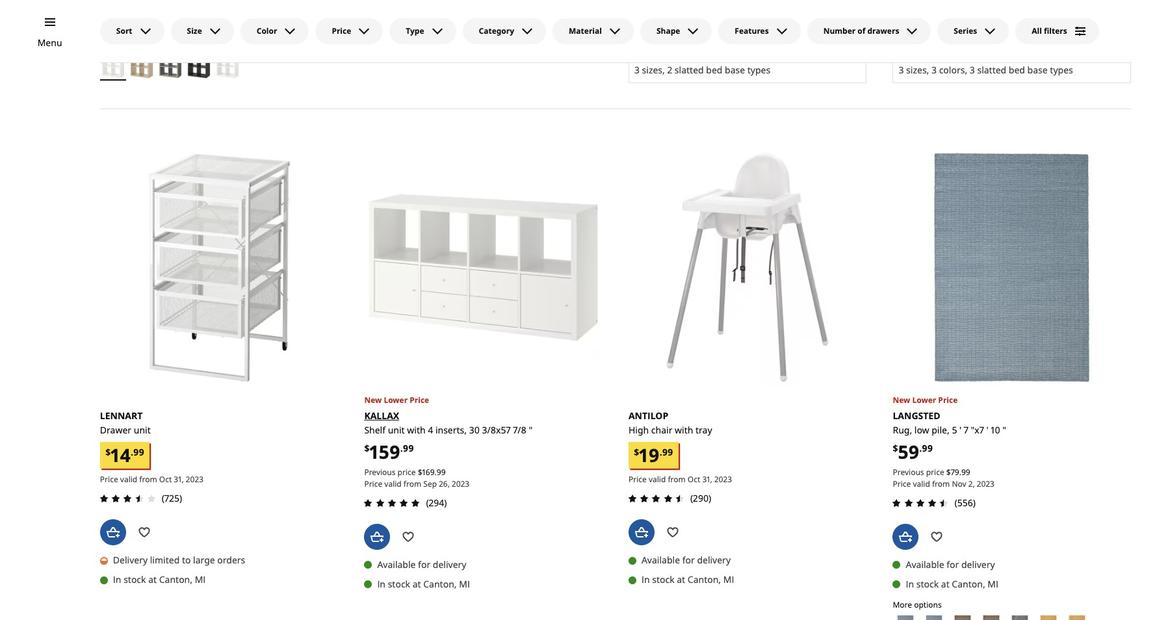 Task type: vqa. For each thing, say whether or not it's contained in the screenshot.
VARDAGEN to the middle
no



Task type: locate. For each thing, give the bounding box(es) containing it.
shape button
[[640, 18, 712, 44]]

available for $
[[906, 558, 944, 571]]

1 horizontal spatial slatted
[[978, 64, 1007, 76]]

.
[[400, 442, 403, 455], [920, 442, 922, 455], [131, 446, 133, 458], [660, 446, 662, 458], [435, 467, 437, 478], [959, 467, 962, 478]]

base down features
[[725, 64, 745, 76]]

2 horizontal spatial available for delivery
[[906, 558, 995, 571]]

mi
[[195, 18, 206, 31], [723, 18, 734, 31], [446, 18, 457, 31], [988, 18, 999, 31], [195, 574, 206, 586], [723, 574, 734, 586], [459, 578, 470, 590], [988, 578, 999, 590]]

valid
[[120, 474, 137, 485], [649, 474, 666, 485], [384, 478, 402, 489], [913, 478, 930, 489]]

0 horizontal spatial unit
[[134, 424, 151, 436]]

available for delivery down '(294)'
[[377, 558, 467, 571]]

slatted right colors, on the top right
[[978, 64, 1007, 76]]

0 horizontal spatial delivery
[[433, 558, 467, 571]]

0 horizontal spatial lower
[[384, 394, 408, 405]]

0 horizontal spatial available for delivery
[[377, 558, 467, 571]]

1 horizontal spatial lower
[[913, 394, 936, 405]]

price left 169 on the left bottom
[[398, 467, 416, 478]]

previous down the 159
[[364, 467, 396, 478]]

in stock at canton, mi
[[113, 18, 206, 31], [642, 18, 734, 31], [906, 18, 999, 31], [113, 574, 206, 586], [642, 574, 734, 586], [377, 578, 470, 590], [906, 578, 999, 590]]

oct up (725)
[[159, 474, 172, 485]]

price valid from oct 31, 2023 for 19
[[629, 474, 732, 485]]

. down low
[[920, 442, 922, 455]]

3 left colors, on the top right
[[932, 64, 937, 76]]

chair
[[651, 424, 673, 436]]

for
[[682, 554, 695, 566], [418, 558, 431, 571], [947, 558, 959, 571]]

. up previous price $ 169 . 99 price valid from sep 26, 2023
[[400, 442, 403, 455]]

lower for 59
[[913, 394, 936, 405]]

$ inside previous price $ 169 . 99 price valid from sep 26, 2023
[[418, 467, 422, 478]]

" right 7/8
[[529, 424, 533, 436]]

in left 1
[[459, 18, 467, 31]]

all filters button
[[1016, 18, 1099, 44]]

valid inside previous price $ 169 . 99 price valid from sep 26, 2023
[[384, 478, 402, 489]]

1 ' from the left
[[960, 424, 962, 436]]

at
[[148, 18, 157, 31], [677, 18, 685, 31], [941, 18, 950, 31], [148, 574, 157, 586], [677, 574, 685, 586], [413, 578, 421, 590], [941, 578, 950, 590]]

sizes, left colors, on the top right
[[906, 64, 929, 76]]

. inside "$ 19 . 99"
[[660, 446, 662, 458]]

price up review: 4.7 out of 5 stars. total reviews: 556 image
[[893, 478, 911, 489]]

$
[[364, 442, 370, 455], [893, 442, 898, 455], [105, 446, 111, 458], [634, 446, 639, 458], [418, 467, 422, 478], [947, 467, 951, 478]]

99 right the 159
[[403, 442, 414, 455]]

previous down the 59
[[893, 467, 924, 478]]

price
[[398, 467, 416, 478], [926, 467, 945, 478]]

lower inside new lower price langsted rug, low pile, 5 ' 7 "x7 ' 10 " $ 59 . 99
[[913, 394, 936, 405]]

(725)
[[162, 492, 182, 505]]

for down the (556)
[[947, 558, 959, 571]]

for down '(294)'
[[418, 558, 431, 571]]

2 horizontal spatial for
[[947, 558, 959, 571]]

. inside the $ 14 . 99
[[131, 446, 133, 458]]

$ inside previous price $ 79 . 99 price valid from nov 2, 2023
[[947, 467, 951, 478]]

unit inside new lower price kallax shelf unit with 4 inserts, 30 3/8x57 7/8 " $ 159 . 99
[[388, 424, 405, 436]]

unit down kallax
[[388, 424, 405, 436]]

oct
[[159, 474, 172, 485], [688, 474, 700, 485]]

in
[[400, 18, 408, 31], [459, 18, 467, 31]]

0 horizontal spatial "
[[529, 424, 533, 436]]

with left tray
[[675, 424, 693, 436]]

antilop high chair with tray
[[629, 409, 712, 436]]

new
[[364, 394, 382, 405], [893, 394, 910, 405]]

0 horizontal spatial bed
[[706, 64, 723, 76]]

0 horizontal spatial price valid from oct 31, 2023
[[100, 474, 204, 485]]

oct for 19
[[688, 474, 700, 485]]

price inside new lower price kallax shelf unit with 4 inserts, 30 3/8x57 7/8 " $ 159 . 99
[[410, 394, 429, 405]]

lower up langsted
[[913, 394, 936, 405]]

$ inside "$ 19 . 99"
[[634, 446, 639, 458]]

all filters
[[1032, 25, 1067, 36]]

in
[[113, 18, 121, 31], [642, 18, 650, 31], [906, 18, 914, 31], [113, 574, 121, 586], [642, 574, 650, 586], [377, 578, 386, 590], [906, 578, 914, 590]]

1 horizontal spatial new
[[893, 394, 910, 405]]

99 right 14
[[133, 446, 144, 458]]

price
[[332, 25, 351, 36], [410, 394, 429, 405], [938, 394, 958, 405], [100, 474, 118, 485], [629, 474, 647, 485], [364, 478, 382, 489], [893, 478, 911, 489]]

3 sizes, 3 colors, 3 slatted bed base types link
[[899, 64, 1073, 76]]

number of drawers
[[824, 25, 899, 36]]

0 horizontal spatial in
[[400, 18, 408, 31]]

1 price valid from oct 31, 2023 from the left
[[100, 474, 204, 485]]

price valid from oct 31, 2023 up (290)
[[629, 474, 732, 485]]

0 horizontal spatial '
[[960, 424, 962, 436]]

(290)
[[690, 492, 711, 505]]

0 horizontal spatial price
[[398, 467, 416, 478]]

" inside new lower price kallax shelf unit with 4 inserts, 30 3/8x57 7/8 " $ 159 . 99
[[529, 424, 533, 436]]

colors,
[[939, 64, 968, 76]]

. up sep
[[435, 467, 437, 478]]

1 horizontal spatial available
[[642, 554, 680, 566]]

31, for 19
[[702, 474, 712, 485]]

" right 10
[[1003, 424, 1007, 436]]

0 horizontal spatial previous
[[364, 467, 396, 478]]

99 inside the $ 14 . 99
[[133, 446, 144, 458]]

2023
[[186, 474, 204, 485], [714, 474, 732, 485], [452, 478, 470, 489], [977, 478, 995, 489]]

category button
[[463, 18, 546, 44]]

0 horizontal spatial for
[[418, 558, 431, 571]]

169
[[422, 467, 435, 478]]

available for delivery down (290)
[[642, 554, 731, 566]]

color
[[257, 25, 277, 36]]

0 horizontal spatial 31,
[[174, 474, 184, 485]]

. inside new lower price kallax shelf unit with 4 inserts, 30 3/8x57 7/8 " $ 159 . 99
[[400, 442, 403, 455]]

more options
[[100, 40, 149, 51], [629, 42, 678, 53], [893, 42, 942, 53], [893, 599, 942, 610]]

lower up kallax
[[384, 394, 408, 405]]

available down review: 4.7 out of 5 stars. total reviews: 556 image
[[906, 558, 944, 571]]

1 horizontal spatial 31,
[[702, 474, 712, 485]]

unit
[[134, 424, 151, 436], [388, 424, 405, 436]]

from left sep
[[404, 478, 421, 489]]

drawer
[[100, 424, 131, 436]]

99 right 79
[[962, 467, 970, 478]]

1 horizontal spatial previous
[[893, 467, 924, 478]]

menu
[[37, 36, 62, 49]]

price inside new lower price langsted rug, low pile, 5 ' 7 "x7 ' 10 " $ 59 . 99
[[938, 394, 958, 405]]

99 right 19
[[662, 446, 673, 458]]

1 horizontal spatial for
[[682, 554, 695, 566]]

' left 10
[[987, 424, 989, 436]]

1 31, from the left
[[174, 474, 184, 485]]

1 horizontal spatial "
[[1003, 424, 1007, 436]]

valid up review: 4.7 out of 5 stars. total reviews: 556 image
[[913, 478, 930, 489]]

previous inside previous price $ 79 . 99 price valid from nov 2, 2023
[[893, 467, 924, 478]]

1 previous from the left
[[364, 467, 396, 478]]

sizes, left 2
[[642, 64, 665, 76]]

99 inside new lower price kallax shelf unit with 4 inserts, 30 3/8x57 7/8 " $ 159 . 99
[[403, 442, 414, 455]]

delivery for $
[[962, 558, 995, 571]]

4
[[428, 424, 433, 436]]

base down all
[[1028, 64, 1048, 76]]

with inside antilop high chair with tray
[[675, 424, 693, 436]]

price valid from oct 31, 2023 for 14
[[100, 474, 204, 485]]

1 price from the left
[[398, 467, 416, 478]]

oct for 14
[[159, 474, 172, 485]]

price up "review: 4.8 out of 5 stars. total reviews: 294" image
[[364, 478, 382, 489]]

price left 79
[[926, 467, 945, 478]]

new lower price langsted rug, low pile, 5 ' 7 "x7 ' 10 " $ 59 . 99
[[893, 394, 1007, 464]]

0 horizontal spatial with
[[407, 424, 426, 436]]

5
[[952, 424, 957, 436]]

59
[[898, 439, 920, 464]]

. inside previous price $ 79 . 99 price valid from nov 2, 2023
[[959, 467, 962, 478]]

review: 4.8 out of 5 stars. total reviews: 294 image
[[360, 495, 424, 511]]

7/8
[[513, 424, 527, 436]]

from
[[139, 474, 157, 485], [668, 474, 686, 485], [404, 478, 421, 489], [932, 478, 950, 489]]

available
[[642, 554, 680, 566], [377, 558, 416, 571], [906, 558, 944, 571]]

1 lower from the left
[[384, 394, 408, 405]]

1 horizontal spatial oct
[[688, 474, 700, 485]]

2 price valid from oct 31, 2023 from the left
[[629, 474, 732, 485]]

types down features popup button at right top
[[748, 64, 771, 76]]

0 horizontal spatial available
[[377, 558, 416, 571]]

2 previous from the left
[[893, 467, 924, 478]]

1 horizontal spatial '
[[987, 424, 989, 436]]

price valid from oct 31, 2023 up (725)
[[100, 474, 204, 485]]

price left back
[[332, 25, 351, 36]]

(556)
[[955, 497, 976, 509]]

lower
[[384, 394, 408, 405], [913, 394, 936, 405]]

3
[[635, 64, 640, 76], [899, 64, 904, 76], [932, 64, 937, 76], [970, 64, 975, 76]]

(294)
[[426, 497, 447, 509]]

2 lower from the left
[[913, 394, 936, 405]]

99 right the 59
[[922, 442, 933, 455]]

1 " from the left
[[529, 424, 533, 436]]

unit down lennart
[[134, 424, 151, 436]]

features button
[[719, 18, 801, 44]]

with inside new lower price kallax shelf unit with 4 inserts, 30 3/8x57 7/8 " $ 159 . 99
[[407, 424, 426, 436]]

$ inside new lower price kallax shelf unit with 4 inserts, 30 3/8x57 7/8 " $ 159 . 99
[[364, 442, 370, 455]]

available for delivery
[[642, 554, 731, 566], [377, 558, 467, 571], [906, 558, 995, 571]]

price inside previous price $ 169 . 99 price valid from sep 26, 2023
[[398, 467, 416, 478]]

price inside previous price $ 79 . 99 price valid from nov 2, 2023
[[926, 467, 945, 478]]

slatted right 2
[[675, 64, 704, 76]]

delivery down (290)
[[697, 554, 731, 566]]

for for 159
[[418, 558, 431, 571]]

available for delivery down the (556)
[[906, 558, 995, 571]]

99 up 26,
[[437, 467, 446, 478]]

1 with from the left
[[675, 424, 693, 436]]

price up the "4"
[[410, 394, 429, 405]]

2 unit from the left
[[388, 424, 405, 436]]

color button
[[240, 18, 309, 44]]

2 31, from the left
[[702, 474, 712, 485]]

new inside new lower price kallax shelf unit with 4 inserts, 30 3/8x57 7/8 " $ 159 . 99
[[364, 394, 382, 405]]

features
[[735, 25, 769, 36]]

2
[[667, 64, 672, 76]]

2 new from the left
[[893, 394, 910, 405]]

31, up (290)
[[702, 474, 712, 485]]

material
[[569, 25, 602, 36]]

available down "review: 4.8 out of 5 stars. total reviews: 294" image
[[377, 558, 416, 571]]

langsted
[[893, 409, 941, 422]]

previous price $ 169 . 99 price valid from sep 26, 2023
[[364, 467, 470, 489]]

1 horizontal spatial price
[[926, 467, 945, 478]]

1 horizontal spatial unit
[[388, 424, 405, 436]]

previous
[[364, 467, 396, 478], [893, 467, 924, 478]]

valid up "review: 4.8 out of 5 stars. total reviews: 294" image
[[384, 478, 402, 489]]

base
[[725, 64, 745, 76], [1028, 64, 1048, 76]]

menu button
[[37, 36, 62, 50]]

2 price from the left
[[926, 467, 945, 478]]

for down (290)
[[682, 554, 695, 566]]

valid up review: 4.4 out of 5 stars. total reviews: 290 image
[[649, 474, 666, 485]]

pile,
[[932, 424, 950, 436]]

. down chair
[[660, 446, 662, 458]]

new up langsted
[[893, 394, 910, 405]]

new for 159
[[364, 394, 382, 405]]

0 horizontal spatial sizes,
[[642, 64, 665, 76]]

lower inside new lower price kallax shelf unit with 4 inserts, 30 3/8x57 7/8 " $ 159 . 99
[[384, 394, 408, 405]]

2 horizontal spatial available
[[906, 558, 944, 571]]

'
[[960, 424, 962, 436], [987, 424, 989, 436]]

price up '5'
[[938, 394, 958, 405]]

99
[[403, 442, 414, 455], [922, 442, 933, 455], [133, 446, 144, 458], [662, 446, 673, 458], [437, 467, 446, 478], [962, 467, 970, 478]]

delivery
[[697, 554, 731, 566], [433, 558, 467, 571], [962, 558, 995, 571]]

new inside new lower price langsted rug, low pile, 5 ' 7 "x7 ' 10 " $ 59 . 99
[[893, 394, 910, 405]]

canton,
[[159, 18, 192, 31], [688, 18, 721, 31], [410, 18, 444, 31], [952, 18, 985, 31], [159, 574, 192, 586], [688, 574, 721, 586], [423, 578, 457, 590], [952, 578, 985, 590]]

delivery down the (556)
[[962, 558, 995, 571]]

new up kallax
[[364, 394, 382, 405]]

delivery down '(294)'
[[433, 558, 467, 571]]

2 horizontal spatial delivery
[[962, 558, 995, 571]]

1 horizontal spatial in
[[459, 18, 467, 31]]

31, up (725)
[[174, 474, 184, 485]]

3 right colors, on the top right
[[970, 64, 975, 76]]

0 horizontal spatial oct
[[159, 474, 172, 485]]

1 horizontal spatial with
[[675, 424, 693, 436]]

previous price $ 79 . 99 price valid from nov 2, 2023
[[893, 467, 995, 489]]

oct up (290)
[[688, 474, 700, 485]]

. inside previous price $ 169 . 99 price valid from sep 26, 2023
[[435, 467, 437, 478]]

in right back
[[400, 18, 408, 31]]

1 horizontal spatial sizes,
[[906, 64, 929, 76]]

2 " from the left
[[1003, 424, 1007, 436]]

sep
[[423, 478, 437, 489]]

price inside popup button
[[332, 25, 351, 36]]

0 horizontal spatial new
[[364, 394, 382, 405]]

types
[[748, 64, 771, 76], [1050, 64, 1073, 76]]

2 with from the left
[[407, 424, 426, 436]]

orders
[[217, 554, 245, 566]]

1 in from the left
[[400, 18, 408, 31]]

1 horizontal spatial types
[[1050, 64, 1073, 76]]

previous inside previous price $ 169 . 99 price valid from sep 26, 2023
[[364, 467, 396, 478]]

1 unit from the left
[[134, 424, 151, 436]]

1 new from the left
[[364, 394, 382, 405]]

. up "nov"
[[959, 467, 962, 478]]

with left the "4"
[[407, 424, 426, 436]]

more
[[100, 40, 119, 51], [629, 42, 648, 53], [893, 42, 912, 53], [893, 599, 912, 610]]

. down drawer
[[131, 446, 133, 458]]

valid inside previous price $ 79 . 99 price valid from nov 2, 2023
[[913, 478, 930, 489]]

1 oct from the left
[[159, 474, 172, 485]]

low
[[915, 424, 930, 436]]

' left 7
[[960, 424, 962, 436]]

from up review: 4.4 out of 5 stars. total reviews: 290 image
[[668, 474, 686, 485]]

2 oct from the left
[[688, 474, 700, 485]]

available down review: 4.4 out of 5 stars. total reviews: 290 image
[[642, 554, 680, 566]]

1 horizontal spatial price valid from oct 31, 2023
[[629, 474, 732, 485]]

from left "nov"
[[932, 478, 950, 489]]

delivery for 159
[[433, 558, 467, 571]]

99 inside previous price $ 79 . 99 price valid from nov 2, 2023
[[962, 467, 970, 478]]

for for $
[[947, 558, 959, 571]]

types down all filters popup button
[[1050, 64, 1073, 76]]



Task type: describe. For each thing, give the bounding box(es) containing it.
31, for 14
[[174, 474, 184, 485]]

available for 159
[[377, 558, 416, 571]]

tray
[[696, 424, 712, 436]]

new lower price kallax shelf unit with 4 inserts, 30 3/8x57 7/8 " $ 159 . 99
[[364, 394, 533, 464]]

14
[[111, 443, 131, 468]]

previous for 159
[[364, 467, 396, 478]]

drawers
[[868, 25, 899, 36]]

30
[[469, 424, 480, 436]]

number of drawers button
[[807, 18, 931, 44]]

19
[[639, 443, 660, 468]]

2023 inside previous price $ 79 . 99 price valid from nov 2, 2023
[[977, 478, 995, 489]]

filters
[[1044, 25, 1067, 36]]

. inside new lower price langsted rug, low pile, 5 ' 7 "x7 ' 10 " $ 59 . 99
[[920, 442, 922, 455]]

sizes, for 3
[[906, 64, 929, 76]]

$ 14 . 99
[[105, 443, 144, 468]]

number
[[824, 25, 856, 36]]

1
[[470, 18, 474, 31]]

"x7
[[971, 424, 984, 436]]

$ 19 . 99
[[634, 443, 673, 468]]

series
[[954, 25, 977, 36]]

price for 59
[[926, 467, 945, 478]]

2 ' from the left
[[987, 424, 989, 436]]

from up review: 3.7 out of 5 stars. total reviews: 725 image
[[139, 474, 157, 485]]

3/8x57
[[482, 424, 511, 436]]

2023 inside previous price $ 169 . 99 price valid from sep 26, 2023
[[452, 478, 470, 489]]

1 horizontal spatial delivery
[[697, 554, 731, 566]]

1 horizontal spatial available for delivery
[[642, 554, 731, 566]]

sizes, for 2
[[642, 64, 665, 76]]

price inside previous price $ 79 . 99 price valid from nov 2, 2023
[[893, 478, 911, 489]]

from inside previous price $ 169 . 99 price valid from sep 26, 2023
[[404, 478, 421, 489]]

valid up review: 3.7 out of 5 stars. total reviews: 725 image
[[120, 474, 137, 485]]

price up review: 3.7 out of 5 stars. total reviews: 725 image
[[100, 474, 118, 485]]

of
[[858, 25, 866, 36]]

99 inside new lower price langsted rug, low pile, 5 ' 7 "x7 ' 10 " $ 59 . 99
[[922, 442, 933, 455]]

26,
[[439, 478, 450, 489]]

type button
[[390, 18, 456, 44]]

all
[[1032, 25, 1042, 36]]

$ inside the $ 14 . 99
[[105, 446, 111, 458]]

size button
[[171, 18, 234, 44]]

price up review: 4.4 out of 5 stars. total reviews: 290 image
[[629, 474, 647, 485]]

0 horizontal spatial slatted
[[675, 64, 704, 76]]

high
[[629, 424, 649, 436]]

back
[[377, 18, 398, 31]]

2 in from the left
[[459, 18, 467, 31]]

material button
[[553, 18, 634, 44]]

series button
[[938, 18, 1009, 44]]

inserts,
[[436, 424, 467, 436]]

sort button
[[100, 18, 164, 44]]

0 horizontal spatial base
[[725, 64, 745, 76]]

unit inside lennart drawer unit
[[134, 424, 151, 436]]

kallax
[[364, 409, 399, 422]]

2,
[[969, 478, 975, 489]]

to
[[182, 554, 191, 566]]

available for delivery for 159
[[377, 558, 467, 571]]

99 inside previous price $ 169 . 99 price valid from sep 26, 2023
[[437, 467, 446, 478]]

limited
[[150, 554, 180, 566]]

7
[[964, 424, 969, 436]]

lower for 159
[[384, 394, 408, 405]]

1 horizontal spatial bed
[[1009, 64, 1025, 76]]

delivery
[[113, 554, 148, 566]]

shelf
[[364, 424, 386, 436]]

antilop
[[629, 409, 669, 422]]

from inside previous price $ 79 . 99 price valid from nov 2, 2023
[[932, 478, 950, 489]]

review: 3.7 out of 5 stars. total reviews: 725 image
[[96, 491, 159, 507]]

3 sizes, 2 slatted bed base types link
[[635, 64, 771, 76]]

new for 59
[[893, 394, 910, 405]]

$ inside new lower price langsted rug, low pile, 5 ' 7 "x7 ' 10 " $ 59 . 99
[[893, 442, 898, 455]]

3 sizes, 3 colors, 3 slatted bed base types
[[899, 64, 1073, 76]]

" inside new lower price langsted rug, low pile, 5 ' 7 "x7 ' 10 " $ 59 . 99
[[1003, 424, 1007, 436]]

159
[[370, 439, 400, 464]]

shape
[[657, 25, 680, 36]]

sort
[[116, 25, 132, 36]]

back in canton, mi in 1 week.
[[377, 18, 501, 31]]

1 horizontal spatial base
[[1028, 64, 1048, 76]]

nov
[[952, 478, 967, 489]]

previous for 59
[[893, 467, 924, 478]]

lennart
[[100, 409, 143, 422]]

10
[[991, 424, 1000, 436]]

3 left 2
[[635, 64, 640, 76]]

week.
[[476, 18, 501, 31]]

79
[[951, 467, 959, 478]]

type
[[406, 25, 424, 36]]

3 sizes, 2 slatted bed base types
[[635, 64, 771, 76]]

rug,
[[893, 424, 912, 436]]

3 down drawers
[[899, 64, 904, 76]]

0 horizontal spatial types
[[748, 64, 771, 76]]

category
[[479, 25, 514, 36]]

size
[[187, 25, 202, 36]]

price for 159
[[398, 467, 416, 478]]

price button
[[316, 18, 383, 44]]

available for delivery for $
[[906, 558, 995, 571]]

99 inside "$ 19 . 99"
[[662, 446, 673, 458]]

review: 4.4 out of 5 stars. total reviews: 290 image
[[625, 491, 688, 507]]

review: 4.7 out of 5 stars. total reviews: 556 image
[[889, 495, 952, 511]]

large
[[193, 554, 215, 566]]

lennart drawer unit
[[100, 409, 151, 436]]

price inside previous price $ 169 . 99 price valid from sep 26, 2023
[[364, 478, 382, 489]]

delivery limited to large orders
[[113, 554, 245, 566]]



